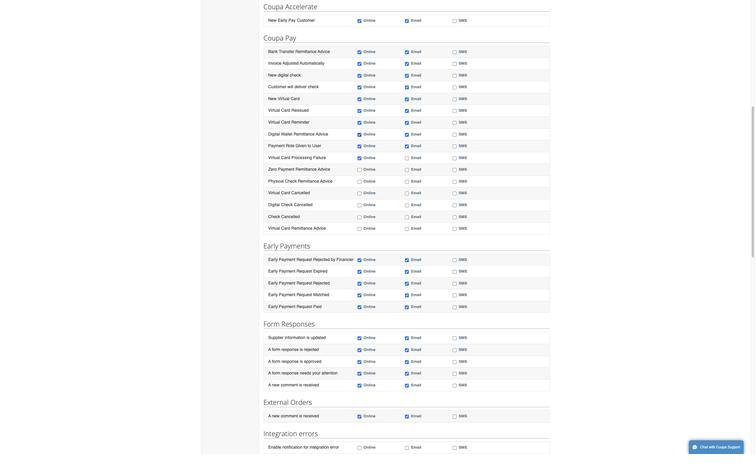 Task type: vqa. For each thing, say whether or not it's contained in the screenshot.
Coupa related to Coupa Pay
yes



Task type: describe. For each thing, give the bounding box(es) containing it.
24 email from the top
[[411, 348, 422, 352]]

check cancelled
[[268, 214, 300, 219]]

27 sms from the top
[[459, 383, 467, 388]]

24 sms from the top
[[459, 348, 467, 352]]

form
[[264, 320, 280, 329]]

14 email from the top
[[411, 191, 422, 195]]

18 email from the top
[[411, 258, 422, 262]]

payment for zero payment remittance advice
[[278, 167, 295, 172]]

13 email from the top
[[411, 179, 422, 184]]

19 sms from the top
[[459, 269, 467, 274]]

5 email from the top
[[411, 85, 422, 89]]

early down coupa accelerate
[[278, 18, 287, 23]]

3 online from the top
[[364, 61, 376, 66]]

16 email from the top
[[411, 215, 422, 219]]

new for new virtual card
[[268, 96, 277, 101]]

coupa accelerate
[[264, 2, 317, 11]]

payment for early payment request rejected by financier
[[279, 257, 295, 262]]

early for early payments
[[264, 241, 278, 251]]

a form response needs your attention
[[268, 371, 338, 376]]

virtual up virtual card reissued
[[278, 96, 290, 101]]

processing
[[291, 155, 312, 160]]

early payment request paid
[[268, 305, 322, 309]]

6 sms from the top
[[459, 97, 467, 101]]

2 received from the top
[[303, 414, 319, 419]]

virtual card reissued
[[268, 108, 309, 113]]

new early pay customer
[[268, 18, 315, 23]]

6 email from the top
[[411, 97, 422, 101]]

3 email from the top
[[411, 61, 422, 66]]

early payment request rejected by financier
[[268, 257, 354, 262]]

20 sms from the top
[[459, 281, 467, 286]]

check for physical
[[285, 179, 297, 184]]

cancelled for digital check cancelled
[[294, 203, 313, 207]]

card for remittance
[[281, 226, 290, 231]]

errors
[[299, 429, 318, 439]]

early for early payment request expired
[[268, 269, 278, 274]]

virtual for virtual card remittance advice
[[268, 226, 280, 231]]

deliver
[[295, 85, 307, 89]]

wallet
[[281, 132, 293, 136]]

expired
[[313, 269, 328, 274]]

physical
[[268, 179, 284, 184]]

20 online from the top
[[364, 281, 376, 286]]

23 sms from the top
[[459, 336, 467, 340]]

chat
[[700, 446, 708, 450]]

8 email from the top
[[411, 120, 422, 125]]

matched
[[313, 293, 329, 297]]

new for new early pay customer
[[268, 18, 277, 23]]

cancelled for virtual card cancelled
[[291, 191, 310, 195]]

1 a from the top
[[268, 348, 271, 352]]

28 online from the top
[[364, 414, 376, 419]]

early payment request rejected
[[268, 281, 330, 286]]

early for early payment request rejected by financier
[[268, 257, 278, 262]]

request for early payment request rejected
[[297, 281, 312, 286]]

with
[[709, 446, 715, 450]]

24 online from the top
[[364, 348, 376, 352]]

a form response is approved
[[268, 359, 321, 364]]

8 sms from the top
[[459, 120, 467, 125]]

25 sms from the top
[[459, 360, 467, 364]]

virtual for virtual card reissued
[[268, 108, 280, 113]]

adjusted
[[283, 61, 299, 66]]

external
[[264, 398, 289, 408]]

27 email from the top
[[411, 383, 422, 388]]

7 sms from the top
[[459, 108, 467, 113]]

zero payment remittance advice
[[268, 167, 330, 172]]

remittance for card
[[291, 226, 313, 231]]

virtual card processing failure
[[268, 155, 326, 160]]

15 email from the top
[[411, 203, 422, 207]]

form for a form response is rejected
[[272, 348, 280, 352]]

14 online from the top
[[364, 191, 376, 195]]

1 sms from the top
[[459, 18, 467, 23]]

5 online from the top
[[364, 85, 376, 89]]

is left updated
[[307, 336, 310, 340]]

2 new from the top
[[272, 414, 280, 419]]

payment for early payment request matched
[[279, 293, 295, 297]]

enable notification for integration error
[[268, 445, 339, 450]]

22 online from the top
[[364, 305, 376, 309]]

a form response is rejected
[[268, 348, 319, 352]]

is down the orders
[[299, 414, 302, 419]]

0 vertical spatial customer
[[297, 18, 315, 23]]

zero
[[268, 167, 277, 172]]

virtual card reminder
[[268, 120, 310, 125]]

information
[[285, 336, 305, 340]]

bank transfer remittance advice
[[268, 49, 330, 54]]

8 online from the top
[[364, 120, 376, 125]]

for
[[304, 445, 308, 450]]

21 sms from the top
[[459, 293, 467, 297]]

early for early payment request matched
[[268, 293, 278, 297]]

paid
[[313, 305, 322, 309]]

user
[[312, 144, 321, 148]]

26 email from the top
[[411, 371, 422, 376]]

12 sms from the top
[[459, 167, 467, 172]]

accelerate
[[285, 2, 317, 11]]

form for a form response needs your attention
[[272, 371, 280, 376]]

18 sms from the top
[[459, 258, 467, 262]]

virtual for virtual card processing failure
[[268, 155, 280, 160]]

13 sms from the top
[[459, 179, 467, 184]]

form responses
[[264, 320, 315, 329]]

25 email from the top
[[411, 360, 422, 364]]

payment for early payment request rejected
[[279, 281, 295, 286]]

card for cancelled
[[281, 191, 290, 195]]

is left rejected
[[300, 348, 303, 352]]

29 sms from the top
[[459, 446, 467, 450]]

request for early payment request expired
[[297, 269, 312, 274]]

17 sms from the top
[[459, 226, 467, 231]]

virtual for virtual card reminder
[[268, 120, 280, 125]]

automatically
[[300, 61, 324, 66]]

11 sms from the top
[[459, 156, 467, 160]]

3 a from the top
[[268, 371, 271, 376]]

early for early payment request rejected
[[268, 281, 278, 286]]

1 vertical spatial check
[[308, 85, 319, 89]]

21 email from the top
[[411, 293, 422, 297]]

external orders
[[264, 398, 312, 408]]

15 sms from the top
[[459, 203, 467, 207]]

virtual card cancelled
[[268, 191, 310, 195]]

form for a form response is approved
[[272, 359, 280, 364]]

transfer
[[279, 49, 294, 54]]

27 online from the top
[[364, 383, 376, 388]]

digital
[[278, 73, 289, 77]]

2 online from the top
[[364, 49, 376, 54]]

1 new from the top
[[272, 383, 280, 388]]

financier
[[337, 257, 354, 262]]

4 sms from the top
[[459, 73, 467, 77]]

4 online from the top
[[364, 73, 376, 77]]

response for your
[[282, 371, 299, 376]]

0 horizontal spatial check
[[290, 73, 301, 77]]

1 vertical spatial pay
[[285, 33, 296, 43]]

virtual card remittance advice
[[268, 226, 326, 231]]

orders
[[290, 398, 312, 408]]

chat with coupa support button
[[689, 441, 744, 455]]

physical check remittance advice
[[268, 179, 333, 184]]

10 sms from the top
[[459, 144, 467, 148]]

early payment request expired
[[268, 269, 328, 274]]

support
[[728, 446, 740, 450]]

6 online from the top
[[364, 97, 376, 101]]

16 online from the top
[[364, 215, 376, 219]]

5 a from the top
[[268, 414, 271, 419]]

9 sms from the top
[[459, 132, 467, 136]]

23 email from the top
[[411, 336, 422, 340]]

needs
[[300, 371, 311, 376]]

updated
[[311, 336, 326, 340]]

5 sms from the top
[[459, 85, 467, 89]]

payment role given to user
[[268, 144, 321, 148]]

digital for digital check cancelled
[[268, 203, 280, 207]]

approved
[[304, 359, 321, 364]]

1 online from the top
[[364, 18, 376, 23]]

23 online from the top
[[364, 336, 376, 340]]

26 sms from the top
[[459, 371, 467, 376]]

reissued
[[291, 108, 309, 113]]

supplier information is updated
[[268, 336, 326, 340]]



Task type: locate. For each thing, give the bounding box(es) containing it.
1 vertical spatial customer
[[268, 85, 286, 89]]

payment down early payment request expired at the left of page
[[279, 281, 295, 286]]

online
[[364, 18, 376, 23], [364, 49, 376, 54], [364, 61, 376, 66], [364, 73, 376, 77], [364, 85, 376, 89], [364, 97, 376, 101], [364, 108, 376, 113], [364, 120, 376, 125], [364, 132, 376, 136], [364, 144, 376, 148], [364, 156, 376, 160], [364, 167, 376, 172], [364, 179, 376, 184], [364, 191, 376, 195], [364, 203, 376, 207], [364, 215, 376, 219], [364, 226, 376, 231], [364, 258, 376, 262], [364, 269, 376, 274], [364, 281, 376, 286], [364, 293, 376, 297], [364, 305, 376, 309], [364, 336, 376, 340], [364, 348, 376, 352], [364, 360, 376, 364], [364, 371, 376, 376], [364, 383, 376, 388], [364, 414, 376, 419], [364, 446, 376, 450]]

check up virtual card cancelled
[[285, 179, 297, 184]]

email
[[411, 18, 422, 23], [411, 49, 422, 54], [411, 61, 422, 66], [411, 73, 422, 77], [411, 85, 422, 89], [411, 97, 422, 101], [411, 108, 422, 113], [411, 120, 422, 125], [411, 132, 422, 136], [411, 144, 422, 148], [411, 156, 422, 160], [411, 167, 422, 172], [411, 179, 422, 184], [411, 191, 422, 195], [411, 203, 422, 207], [411, 215, 422, 219], [411, 226, 422, 231], [411, 258, 422, 262], [411, 269, 422, 274], [411, 281, 422, 286], [411, 293, 422, 297], [411, 305, 422, 309], [411, 336, 422, 340], [411, 348, 422, 352], [411, 360, 422, 364], [411, 371, 422, 376], [411, 383, 422, 388], [411, 414, 422, 419], [411, 446, 422, 450]]

1 vertical spatial received
[[303, 414, 319, 419]]

early down early payment request expired at the left of page
[[268, 281, 278, 286]]

25 online from the top
[[364, 360, 376, 364]]

comment down external orders
[[281, 414, 298, 419]]

digital left wallet
[[268, 132, 280, 136]]

virtual down new virtual card
[[268, 108, 280, 113]]

2 new from the top
[[268, 73, 277, 77]]

1 request from the top
[[297, 257, 312, 262]]

bank
[[268, 49, 278, 54]]

2 vertical spatial check
[[268, 214, 280, 219]]

digital up check cancelled
[[268, 203, 280, 207]]

reminder
[[291, 120, 310, 125]]

request up early payment request rejected in the left of the page
[[297, 269, 312, 274]]

is down a form response needs your attention
[[299, 383, 302, 388]]

payments
[[280, 241, 310, 251]]

response up a form response is approved
[[282, 348, 299, 352]]

check for digital
[[281, 203, 293, 207]]

2 a from the top
[[268, 359, 271, 364]]

cancelled down digital check cancelled at the left top of the page
[[281, 214, 300, 219]]

cancelled
[[291, 191, 310, 195], [294, 203, 313, 207], [281, 214, 300, 219]]

12 online from the top
[[364, 167, 376, 172]]

chat with coupa support
[[700, 446, 740, 450]]

payment left the role
[[268, 144, 285, 148]]

22 sms from the top
[[459, 305, 467, 309]]

digital check cancelled
[[268, 203, 313, 207]]

a new comment is received
[[268, 383, 319, 388], [268, 414, 319, 419]]

virtual up zero
[[268, 155, 280, 160]]

remittance for wallet
[[294, 132, 315, 136]]

1 horizontal spatial check
[[308, 85, 319, 89]]

response down a form response is rejected
[[282, 359, 299, 364]]

0 vertical spatial rejected
[[313, 257, 330, 262]]

0 vertical spatial received
[[303, 383, 319, 388]]

4 email from the top
[[411, 73, 422, 77]]

cancelled down physical check remittance advice
[[291, 191, 310, 195]]

is left approved at the left of page
[[300, 359, 303, 364]]

1 response from the top
[[282, 348, 299, 352]]

29 email from the top
[[411, 446, 422, 450]]

1 email from the top
[[411, 18, 422, 23]]

5 request from the top
[[297, 305, 312, 309]]

payment up early payment request paid
[[279, 293, 295, 297]]

card for reissued
[[281, 108, 290, 113]]

rejected for early payment request rejected
[[313, 281, 330, 286]]

29 online from the top
[[364, 446, 376, 450]]

request up early payment request expired at the left of page
[[297, 257, 312, 262]]

virtual for virtual card cancelled
[[268, 191, 280, 195]]

28 email from the top
[[411, 414, 422, 419]]

request up early payment request matched
[[297, 281, 312, 286]]

new up external
[[272, 383, 280, 388]]

new
[[268, 18, 277, 23], [268, 73, 277, 77], [268, 96, 277, 101]]

supplier
[[268, 336, 284, 340]]

request down early payment request matched
[[297, 305, 312, 309]]

1 vertical spatial cancelled
[[294, 203, 313, 207]]

2 vertical spatial coupa
[[716, 446, 727, 450]]

customer left will
[[268, 85, 286, 89]]

check down virtual card cancelled
[[281, 203, 293, 207]]

1 vertical spatial new
[[268, 73, 277, 77]]

remittance
[[295, 49, 317, 54], [294, 132, 315, 136], [296, 167, 317, 172], [298, 179, 319, 184], [291, 226, 313, 231]]

28 sms from the top
[[459, 414, 467, 419]]

card up wallet
[[281, 120, 290, 125]]

10 email from the top
[[411, 144, 422, 148]]

2 email from the top
[[411, 49, 422, 54]]

new down external
[[272, 414, 280, 419]]

form down supplier
[[272, 348, 280, 352]]

request down early payment request rejected in the left of the page
[[297, 293, 312, 297]]

virtual down physical
[[268, 191, 280, 195]]

2 a new comment is received from the top
[[268, 414, 319, 419]]

coupa for coupa accelerate
[[264, 2, 284, 11]]

response for rejected
[[282, 348, 299, 352]]

payment down early payment request matched
[[279, 305, 295, 309]]

1 vertical spatial rejected
[[313, 281, 330, 286]]

advice for physical check remittance advice
[[320, 179, 333, 184]]

digital
[[268, 132, 280, 136], [268, 203, 280, 207]]

2 comment from the top
[[281, 414, 298, 419]]

1 vertical spatial response
[[282, 359, 299, 364]]

2 form from the top
[[272, 359, 280, 364]]

21 online from the top
[[364, 293, 376, 297]]

10 online from the top
[[364, 144, 376, 148]]

response
[[282, 348, 299, 352], [282, 359, 299, 364], [282, 371, 299, 376]]

pay
[[288, 18, 296, 23], [285, 33, 296, 43]]

1 comment from the top
[[281, 383, 298, 388]]

new up virtual card reissued
[[268, 96, 277, 101]]

remittance for payment
[[296, 167, 317, 172]]

customer will deliver check
[[268, 85, 319, 89]]

0 vertical spatial response
[[282, 348, 299, 352]]

enable
[[268, 445, 281, 450]]

payment for early payment request paid
[[279, 305, 295, 309]]

advice for bank transfer remittance advice
[[318, 49, 330, 54]]

1 vertical spatial check
[[281, 203, 293, 207]]

form down a form response is approved
[[272, 371, 280, 376]]

request for early payment request paid
[[297, 305, 312, 309]]

2 sms from the top
[[459, 49, 467, 54]]

response for approved
[[282, 359, 299, 364]]

13 online from the top
[[364, 179, 376, 184]]

card for reminder
[[281, 120, 290, 125]]

pay down coupa accelerate
[[288, 18, 296, 23]]

remittance for transfer
[[295, 49, 317, 54]]

12 email from the top
[[411, 167, 422, 172]]

customer
[[297, 18, 315, 23], [268, 85, 286, 89]]

0 vertical spatial digital
[[268, 132, 280, 136]]

card down customer will deliver check
[[291, 96, 300, 101]]

coupa pay
[[264, 33, 296, 43]]

invoice adjusted automatically
[[268, 61, 324, 66]]

3 sms from the top
[[459, 61, 467, 66]]

remittance down the zero payment remittance advice
[[298, 179, 319, 184]]

form
[[272, 348, 280, 352], [272, 359, 280, 364], [272, 371, 280, 376]]

early down early payments
[[268, 257, 278, 262]]

7 online from the top
[[364, 108, 376, 113]]

received
[[303, 383, 319, 388], [303, 414, 319, 419]]

payment up early payment request rejected in the left of the page
[[279, 269, 295, 274]]

integration
[[264, 429, 297, 439]]

early up early payment request rejected in the left of the page
[[268, 269, 278, 274]]

3 new from the top
[[268, 96, 277, 101]]

remittance down "processing"
[[296, 167, 317, 172]]

1 vertical spatial new
[[272, 414, 280, 419]]

early payments
[[264, 241, 310, 251]]

0 vertical spatial form
[[272, 348, 280, 352]]

2 vertical spatial form
[[272, 371, 280, 376]]

None checkbox
[[405, 19, 409, 23], [358, 62, 361, 66], [453, 86, 457, 90], [405, 98, 409, 101], [453, 98, 457, 101], [405, 109, 409, 113], [405, 121, 409, 125], [405, 133, 409, 137], [405, 145, 409, 149], [453, 145, 457, 149], [358, 157, 361, 160], [405, 157, 409, 160], [358, 168, 361, 172], [453, 168, 457, 172], [358, 180, 361, 184], [405, 192, 409, 196], [453, 192, 457, 196], [358, 204, 361, 208], [453, 204, 457, 208], [405, 216, 409, 219], [453, 216, 457, 219], [358, 227, 361, 231], [405, 227, 409, 231], [358, 259, 361, 262], [405, 259, 409, 262], [453, 259, 457, 262], [358, 270, 361, 274], [453, 270, 457, 274], [453, 282, 457, 286], [358, 294, 361, 298], [358, 306, 361, 310], [405, 306, 409, 310], [453, 306, 457, 310], [405, 349, 409, 353], [453, 349, 457, 353], [405, 361, 409, 364], [453, 372, 457, 376], [358, 384, 361, 388], [405, 384, 409, 388], [453, 384, 457, 388], [405, 446, 409, 450], [453, 446, 457, 450], [405, 19, 409, 23], [358, 62, 361, 66], [453, 86, 457, 90], [405, 98, 409, 101], [453, 98, 457, 101], [405, 109, 409, 113], [405, 121, 409, 125], [405, 133, 409, 137], [405, 145, 409, 149], [453, 145, 457, 149], [358, 157, 361, 160], [405, 157, 409, 160], [358, 168, 361, 172], [453, 168, 457, 172], [358, 180, 361, 184], [405, 192, 409, 196], [453, 192, 457, 196], [358, 204, 361, 208], [453, 204, 457, 208], [405, 216, 409, 219], [453, 216, 457, 219], [358, 227, 361, 231], [405, 227, 409, 231], [358, 259, 361, 262], [405, 259, 409, 262], [453, 259, 457, 262], [358, 270, 361, 274], [453, 270, 457, 274], [453, 282, 457, 286], [358, 294, 361, 298], [358, 306, 361, 310], [405, 306, 409, 310], [453, 306, 457, 310], [405, 349, 409, 353], [453, 349, 457, 353], [405, 361, 409, 364], [453, 372, 457, 376], [358, 384, 361, 388], [405, 384, 409, 388], [453, 384, 457, 388], [405, 446, 409, 450], [453, 446, 457, 450]]

a new comment is received down a form response needs your attention
[[268, 383, 319, 388]]

16 sms from the top
[[459, 215, 467, 219]]

response down a form response is approved
[[282, 371, 299, 376]]

0 vertical spatial new
[[268, 18, 277, 23]]

coupa inside "button"
[[716, 446, 727, 450]]

1 form from the top
[[272, 348, 280, 352]]

7 email from the top
[[411, 108, 422, 113]]

2 vertical spatial cancelled
[[281, 214, 300, 219]]

4 request from the top
[[297, 293, 312, 297]]

coupa right the with
[[716, 446, 727, 450]]

new up coupa pay
[[268, 18, 277, 23]]

rejected left by
[[313, 257, 330, 262]]

pay up transfer
[[285, 33, 296, 43]]

cancelled down virtual card cancelled
[[294, 203, 313, 207]]

coupa up bank
[[264, 33, 284, 43]]

22 email from the top
[[411, 305, 422, 309]]

new for new digital check
[[268, 73, 277, 77]]

request for early payment request matched
[[297, 293, 312, 297]]

payment right zero
[[278, 167, 295, 172]]

check
[[285, 179, 297, 184], [281, 203, 293, 207], [268, 214, 280, 219]]

new left digital
[[268, 73, 277, 77]]

early for early payment request paid
[[268, 305, 278, 309]]

1 horizontal spatial customer
[[297, 18, 315, 23]]

given
[[296, 144, 307, 148]]

0 vertical spatial check
[[290, 73, 301, 77]]

1 vertical spatial form
[[272, 359, 280, 364]]

payment for early payment request expired
[[279, 269, 295, 274]]

notification
[[282, 445, 302, 450]]

check down digital check cancelled at the left top of the page
[[268, 214, 280, 219]]

card for processing
[[281, 155, 290, 160]]

0 horizontal spatial customer
[[268, 85, 286, 89]]

request for early payment request rejected by financier
[[297, 257, 312, 262]]

error
[[330, 445, 339, 450]]

3 response from the top
[[282, 371, 299, 376]]

comment up external orders
[[281, 383, 298, 388]]

9 email from the top
[[411, 132, 422, 136]]

will
[[288, 85, 293, 89]]

attention
[[322, 371, 338, 376]]

advice for digital wallet remittance advice
[[316, 132, 328, 136]]

failure
[[313, 155, 326, 160]]

11 email from the top
[[411, 156, 422, 160]]

1 digital from the top
[[268, 132, 280, 136]]

remittance up the given on the top left of page
[[294, 132, 315, 136]]

is
[[307, 336, 310, 340], [300, 348, 303, 352], [300, 359, 303, 364], [299, 383, 302, 388], [299, 414, 302, 419]]

11 online from the top
[[364, 156, 376, 160]]

1 new from the top
[[268, 18, 277, 23]]

integration errors
[[264, 429, 318, 439]]

virtual down virtual card reissued
[[268, 120, 280, 125]]

by
[[331, 257, 335, 262]]

digital wallet remittance advice
[[268, 132, 328, 136]]

2 digital from the top
[[268, 203, 280, 207]]

card down check cancelled
[[281, 226, 290, 231]]

1 a new comment is received from the top
[[268, 383, 319, 388]]

early up form
[[268, 305, 278, 309]]

17 online from the top
[[364, 226, 376, 231]]

0 vertical spatial comment
[[281, 383, 298, 388]]

17 email from the top
[[411, 226, 422, 231]]

15 online from the top
[[364, 203, 376, 207]]

received down the orders
[[303, 414, 319, 419]]

rejected
[[313, 257, 330, 262], [313, 281, 330, 286]]

new digital check
[[268, 73, 301, 77]]

request
[[297, 257, 312, 262], [297, 269, 312, 274], [297, 281, 312, 286], [297, 293, 312, 297], [297, 305, 312, 309]]

1 vertical spatial digital
[[268, 203, 280, 207]]

rejected
[[304, 348, 319, 352]]

early up early payment request paid
[[268, 293, 278, 297]]

responses
[[282, 320, 315, 329]]

2 response from the top
[[282, 359, 299, 364]]

0 vertical spatial pay
[[288, 18, 296, 23]]

1 received from the top
[[303, 383, 319, 388]]

20 email from the top
[[411, 281, 422, 286]]

None checkbox
[[358, 19, 361, 23], [453, 19, 457, 23], [358, 50, 361, 54], [405, 50, 409, 54], [453, 50, 457, 54], [405, 62, 409, 66], [453, 62, 457, 66], [358, 74, 361, 78], [405, 74, 409, 78], [453, 74, 457, 78], [358, 86, 361, 90], [405, 86, 409, 90], [358, 98, 361, 101], [358, 109, 361, 113], [453, 109, 457, 113], [358, 121, 361, 125], [453, 121, 457, 125], [358, 133, 361, 137], [453, 133, 457, 137], [358, 145, 361, 149], [453, 157, 457, 160], [405, 168, 409, 172], [405, 180, 409, 184], [453, 180, 457, 184], [358, 192, 361, 196], [405, 204, 409, 208], [358, 216, 361, 219], [453, 227, 457, 231], [405, 270, 409, 274], [358, 282, 361, 286], [405, 282, 409, 286], [405, 294, 409, 298], [453, 294, 457, 298], [358, 337, 361, 341], [405, 337, 409, 341], [453, 337, 457, 341], [358, 349, 361, 353], [358, 361, 361, 364], [453, 361, 457, 364], [358, 372, 361, 376], [405, 372, 409, 376], [358, 415, 361, 419], [405, 415, 409, 419], [453, 415, 457, 419], [358, 446, 361, 450], [358, 19, 361, 23], [453, 19, 457, 23], [358, 50, 361, 54], [405, 50, 409, 54], [453, 50, 457, 54], [405, 62, 409, 66], [453, 62, 457, 66], [358, 74, 361, 78], [405, 74, 409, 78], [453, 74, 457, 78], [358, 86, 361, 90], [405, 86, 409, 90], [358, 98, 361, 101], [358, 109, 361, 113], [453, 109, 457, 113], [358, 121, 361, 125], [453, 121, 457, 125], [358, 133, 361, 137], [453, 133, 457, 137], [358, 145, 361, 149], [453, 157, 457, 160], [405, 168, 409, 172], [405, 180, 409, 184], [453, 180, 457, 184], [358, 192, 361, 196], [405, 204, 409, 208], [358, 216, 361, 219], [453, 227, 457, 231], [405, 270, 409, 274], [358, 282, 361, 286], [405, 282, 409, 286], [405, 294, 409, 298], [453, 294, 457, 298], [358, 337, 361, 341], [405, 337, 409, 341], [453, 337, 457, 341], [358, 349, 361, 353], [358, 361, 361, 364], [453, 361, 457, 364], [358, 372, 361, 376], [405, 372, 409, 376], [358, 415, 361, 419], [405, 415, 409, 419], [453, 415, 457, 419], [358, 446, 361, 450]]

early payment request matched
[[268, 293, 329, 297]]

remittance for check
[[298, 179, 319, 184]]

role
[[286, 144, 295, 148]]

sms
[[459, 18, 467, 23], [459, 49, 467, 54], [459, 61, 467, 66], [459, 73, 467, 77], [459, 85, 467, 89], [459, 97, 467, 101], [459, 108, 467, 113], [459, 120, 467, 125], [459, 132, 467, 136], [459, 144, 467, 148], [459, 156, 467, 160], [459, 167, 467, 172], [459, 179, 467, 184], [459, 191, 467, 195], [459, 203, 467, 207], [459, 215, 467, 219], [459, 226, 467, 231], [459, 258, 467, 262], [459, 269, 467, 274], [459, 281, 467, 286], [459, 293, 467, 297], [459, 305, 467, 309], [459, 336, 467, 340], [459, 348, 467, 352], [459, 360, 467, 364], [459, 371, 467, 376], [459, 383, 467, 388], [459, 414, 467, 419], [459, 446, 467, 450]]

0 vertical spatial a new comment is received
[[268, 383, 319, 388]]

card down the role
[[281, 155, 290, 160]]

received down your
[[303, 383, 319, 388]]

2 vertical spatial response
[[282, 371, 299, 376]]

to
[[308, 144, 311, 148]]

2 vertical spatial new
[[268, 96, 277, 101]]

card
[[291, 96, 300, 101], [281, 108, 290, 113], [281, 120, 290, 125], [281, 155, 290, 160], [281, 191, 290, 195], [281, 226, 290, 231]]

remittance up automatically
[[295, 49, 317, 54]]

customer down accelerate
[[297, 18, 315, 23]]

0 vertical spatial cancelled
[[291, 191, 310, 195]]

4 a from the top
[[268, 383, 271, 388]]

card down new virtual card
[[281, 108, 290, 113]]

early
[[278, 18, 287, 23], [264, 241, 278, 251], [268, 257, 278, 262], [268, 269, 278, 274], [268, 281, 278, 286], [268, 293, 278, 297], [268, 305, 278, 309]]

new virtual card
[[268, 96, 300, 101]]

14 sms from the top
[[459, 191, 467, 195]]

remittance up payments
[[291, 226, 313, 231]]

card up digital check cancelled at the left top of the page
[[281, 191, 290, 195]]

rejected for early payment request rejected by financier
[[313, 257, 330, 262]]

rejected up matched
[[313, 281, 330, 286]]

1 rejected from the top
[[313, 257, 330, 262]]

3 request from the top
[[297, 281, 312, 286]]

payment
[[268, 144, 285, 148], [278, 167, 295, 172], [279, 257, 295, 262], [279, 269, 295, 274], [279, 281, 295, 286], [279, 293, 295, 297], [279, 305, 295, 309]]

19 online from the top
[[364, 269, 376, 274]]

advice
[[318, 49, 330, 54], [316, 132, 328, 136], [318, 167, 330, 172], [320, 179, 333, 184], [314, 226, 326, 231]]

coupa for coupa pay
[[264, 33, 284, 43]]

0 vertical spatial coupa
[[264, 2, 284, 11]]

new
[[272, 383, 280, 388], [272, 414, 280, 419]]

invoice
[[268, 61, 282, 66]]

coupa up new early pay customer
[[264, 2, 284, 11]]

0 vertical spatial new
[[272, 383, 280, 388]]

advice for virtual card remittance advice
[[314, 226, 326, 231]]

check right "deliver" at the top of the page
[[308, 85, 319, 89]]

integration
[[310, 445, 329, 450]]

2 rejected from the top
[[313, 281, 330, 286]]

early left payments
[[264, 241, 278, 251]]

1 vertical spatial a new comment is received
[[268, 414, 319, 419]]

digital for digital wallet remittance advice
[[268, 132, 280, 136]]

18 online from the top
[[364, 258, 376, 262]]

26 online from the top
[[364, 371, 376, 376]]

your
[[312, 371, 321, 376]]

comment
[[281, 383, 298, 388], [281, 414, 298, 419]]

0 vertical spatial check
[[285, 179, 297, 184]]

1 vertical spatial comment
[[281, 414, 298, 419]]

9 online from the top
[[364, 132, 376, 136]]

a new comment is received down external orders
[[268, 414, 319, 419]]

payment down early payments
[[279, 257, 295, 262]]

check down invoice adjusted automatically
[[290, 73, 301, 77]]

3 form from the top
[[272, 371, 280, 376]]

check
[[290, 73, 301, 77], [308, 85, 319, 89]]

19 email from the top
[[411, 269, 422, 274]]

form down a form response is rejected
[[272, 359, 280, 364]]

virtual
[[278, 96, 290, 101], [268, 108, 280, 113], [268, 120, 280, 125], [268, 155, 280, 160], [268, 191, 280, 195], [268, 226, 280, 231]]

advice for zero payment remittance advice
[[318, 167, 330, 172]]

virtual down check cancelled
[[268, 226, 280, 231]]

1 vertical spatial coupa
[[264, 33, 284, 43]]



